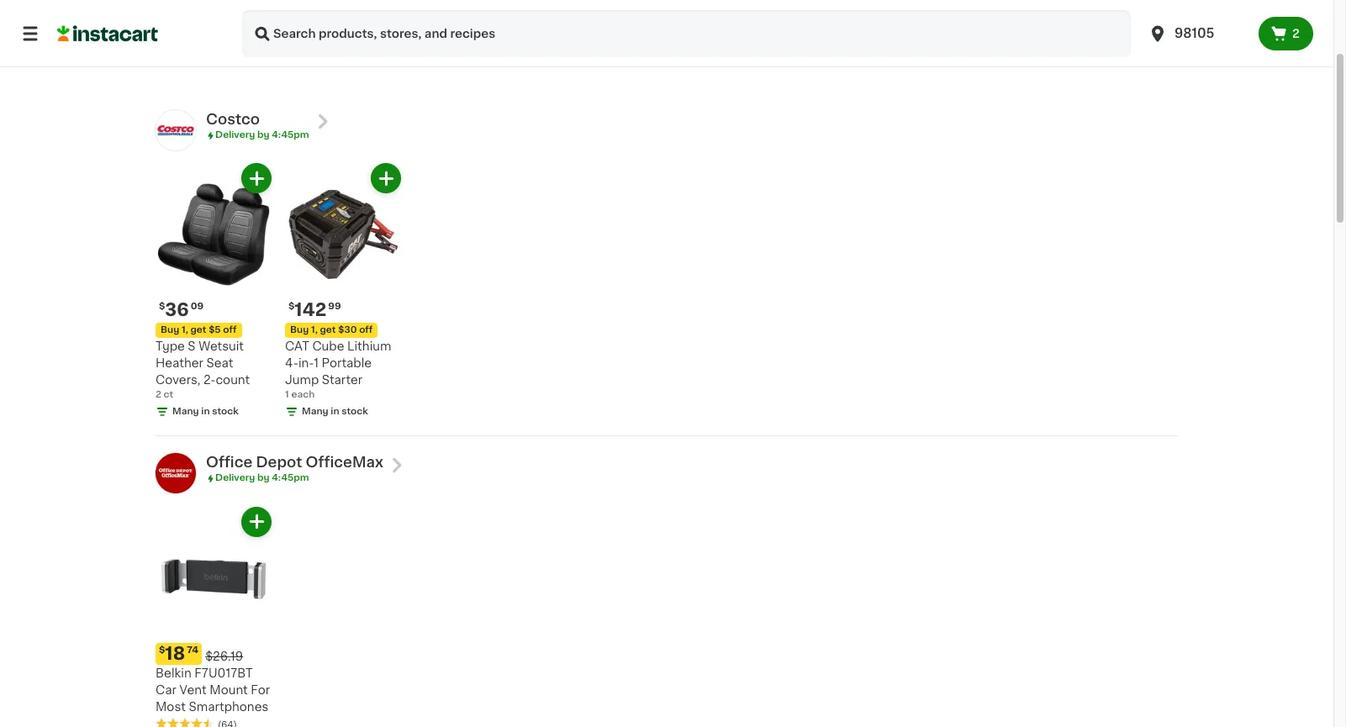 Task type: locate. For each thing, give the bounding box(es) containing it.
1 horizontal spatial 2
[[1293, 28, 1300, 40]]

1 4:45pm from the top
[[272, 130, 309, 140]]

jump
[[285, 375, 319, 386]]

product group containing 18
[[156, 507, 272, 727]]

many in stock down 2-
[[172, 407, 239, 417]]

1 vertical spatial item carousel region
[[132, 507, 1178, 727]]

2 get from the left
[[320, 326, 336, 335]]

product group
[[156, 163, 272, 419], [285, 163, 401, 419], [156, 507, 272, 727]]

1 left each
[[285, 390, 289, 400]]

1 add image from the left
[[246, 168, 267, 189]]

1 stock from the left
[[212, 407, 239, 417]]

4:45pm
[[272, 130, 309, 140], [272, 474, 309, 483]]

0 horizontal spatial off
[[223, 326, 237, 335]]

1 vertical spatial 1
[[285, 390, 289, 400]]

1 horizontal spatial many in stock
[[302, 407, 368, 417]]

0 vertical spatial 2
[[1293, 28, 1300, 40]]

buy for 142
[[290, 326, 309, 335]]

cube
[[312, 341, 344, 353]]

get left $5
[[190, 326, 206, 335]]

&
[[371, 49, 381, 61], [481, 49, 491, 61], [632, 49, 642, 61]]

ct
[[164, 390, 173, 400]]

& right the apparel
[[632, 49, 642, 61]]

2 delivery by 4:45pm from the top
[[215, 474, 309, 483]]

0 vertical spatial delivery
[[215, 130, 255, 140]]

2 stock from the left
[[342, 407, 368, 417]]

1 horizontal spatial get
[[320, 326, 336, 335]]

apparel & accessories link
[[570, 45, 731, 65]]

2 & from the left
[[481, 49, 491, 61]]

1 horizontal spatial &
[[481, 49, 491, 61]]

2 inside type s wetsuit heather seat covers, 2-count 2 ct
[[156, 390, 161, 400]]

0 horizontal spatial many
[[172, 407, 199, 417]]

1 many from the left
[[172, 407, 199, 417]]

0 vertical spatial delivery by 4:45pm
[[215, 130, 309, 140]]

1 horizontal spatial off
[[359, 326, 373, 335]]

$ inside "$ 36 09"
[[159, 302, 165, 311]]

by
[[257, 130, 270, 140], [257, 474, 270, 483]]

item carousel region containing 18
[[132, 507, 1178, 727]]

1, up s
[[182, 326, 188, 335]]

auto link
[[738, 45, 790, 65]]

0 horizontal spatial buy
[[161, 326, 179, 335]]

0 horizontal spatial many in stock
[[172, 407, 239, 417]]

1 1, from the left
[[182, 326, 188, 335]]

0 horizontal spatial 2
[[156, 390, 161, 400]]

many down ct
[[172, 407, 199, 417]]

$ inside $ 18 74 $26.19 belkin f7u017bt car vent mount for most smartphones
[[159, 646, 165, 655]]

depot
[[256, 456, 302, 470]]

$18.74 original price: $26.19 element
[[156, 643, 272, 665]]

supplies
[[952, 49, 1005, 61]]

1 horizontal spatial buy
[[290, 326, 309, 335]]

by down costco
[[257, 130, 270, 140]]

stock
[[212, 407, 239, 417], [342, 407, 368, 417]]

0 horizontal spatial add image
[[246, 168, 267, 189]]

stock down count
[[212, 407, 239, 417]]

item carousel region for office depot officemax
[[132, 507, 1178, 727]]

1 down cube
[[314, 358, 319, 369]]

2 in from the left
[[331, 407, 339, 417]]

1 horizontal spatial 1
[[314, 358, 319, 369]]

0 vertical spatial 4:45pm
[[272, 130, 309, 140]]

delivery by 4:45pm
[[215, 130, 309, 140], [215, 474, 309, 483]]

& inside apparel & accessories link
[[632, 49, 642, 61]]

type s wetsuit heather seat covers, 2-count 2 ct
[[156, 341, 250, 400]]

add image
[[246, 511, 267, 533]]

99
[[328, 302, 341, 311]]

product group containing 142
[[285, 163, 401, 419]]

stock for 142
[[342, 407, 368, 417]]

1 vertical spatial 4:45pm
[[272, 474, 309, 483]]

by down depot
[[257, 474, 270, 483]]

f7u017bt
[[195, 667, 253, 679]]

& for apparel & accessories
[[632, 49, 642, 61]]

1 off from the left
[[223, 326, 237, 335]]

1 delivery by 4:45pm from the top
[[215, 130, 309, 140]]

apparel & accessories
[[582, 49, 719, 61]]

$30
[[338, 326, 357, 335]]

type
[[156, 341, 185, 353]]

belkin
[[156, 667, 192, 679]]

buy 1, get $5 off
[[161, 326, 237, 335]]

1 delivery from the top
[[215, 130, 255, 140]]

142
[[295, 301, 327, 319]]

2 add image from the left
[[375, 168, 396, 189]]

1 horizontal spatial in
[[331, 407, 339, 417]]

each
[[291, 390, 315, 400]]

0 horizontal spatial get
[[190, 326, 206, 335]]

2 off from the left
[[359, 326, 373, 335]]

most
[[156, 701, 186, 713]]

& right sports
[[481, 49, 491, 61]]

in
[[201, 407, 210, 417], [331, 407, 339, 417]]

many in stock down starter
[[302, 407, 368, 417]]

None search field
[[242, 10, 1131, 57]]

buy up cat
[[290, 326, 309, 335]]

many in stock for 36
[[172, 407, 239, 417]]

4:45pm down the office depot officemax
[[272, 474, 309, 483]]

2 horizontal spatial &
[[632, 49, 642, 61]]

item carousel region containing 36
[[132, 163, 1178, 429]]

2 by from the top
[[257, 474, 270, 483]]

sports & outdoors link
[[426, 45, 563, 65]]

0 horizontal spatial 1,
[[182, 326, 188, 335]]

$ up cat
[[288, 302, 295, 311]]

1 vertical spatial delivery by 4:45pm
[[215, 474, 309, 483]]

buy
[[161, 326, 179, 335], [290, 326, 309, 335]]

many down each
[[302, 407, 329, 417]]

1 horizontal spatial stock
[[342, 407, 368, 417]]

0 vertical spatial by
[[257, 130, 270, 140]]

apparel
[[582, 49, 629, 61]]

delivery
[[215, 130, 255, 140], [215, 474, 255, 483]]

by for costco
[[257, 130, 270, 140]]

1 vertical spatial by
[[257, 474, 270, 483]]

& for sports & outdoors
[[481, 49, 491, 61]]

by for office depot officemax
[[257, 474, 270, 483]]

stock for 36
[[212, 407, 239, 417]]

2 button
[[1259, 17, 1313, 50]]

& left the gift
[[371, 49, 381, 61]]

off up lithium
[[359, 326, 373, 335]]

count
[[216, 375, 250, 386]]

buy up the type
[[161, 326, 179, 335]]

item carousel region
[[132, 163, 1178, 429], [132, 507, 1178, 727]]

& inside floral, party, & gift link
[[371, 49, 381, 61]]

get for 142
[[320, 326, 336, 335]]

office depot officemax image
[[156, 454, 196, 494]]

office depot officemax
[[206, 456, 383, 470]]

4:45pm for office depot officemax
[[272, 474, 309, 483]]

in down 2-
[[201, 407, 210, 417]]

get up cube
[[320, 326, 336, 335]]

school
[[908, 49, 950, 61]]

$ for 142
[[288, 302, 295, 311]]

instacart logo image
[[57, 24, 158, 44]]

in down starter
[[331, 407, 339, 417]]

school supplies
[[908, 49, 1005, 61]]

heather
[[156, 358, 203, 369]]

1 buy from the left
[[161, 326, 179, 335]]

$ left 09
[[159, 302, 165, 311]]

outdoors
[[494, 49, 552, 61]]

2 item carousel region from the top
[[132, 507, 1178, 727]]

s
[[188, 341, 196, 353]]

2 1, from the left
[[311, 326, 318, 335]]

3 & from the left
[[632, 49, 642, 61]]

office
[[206, 456, 253, 470]]

delivery by 4:45pm down depot
[[215, 474, 309, 483]]

get for 36
[[190, 326, 206, 335]]

school supplies link
[[896, 45, 1017, 65]]

delivery down costco
[[215, 130, 255, 140]]

1 horizontal spatial 1,
[[311, 326, 318, 335]]

0 horizontal spatial 1
[[285, 390, 289, 400]]

off right $5
[[223, 326, 237, 335]]

starter
[[322, 375, 362, 386]]

$
[[159, 302, 165, 311], [288, 302, 295, 311], [159, 646, 165, 655]]

2 many in stock from the left
[[302, 407, 368, 417]]

0 vertical spatial item carousel region
[[132, 163, 1178, 429]]

sports & outdoors
[[438, 49, 552, 61]]

1 item carousel region from the top
[[132, 163, 1178, 429]]

get
[[190, 326, 206, 335], [320, 326, 336, 335]]

1 horizontal spatial add image
[[375, 168, 396, 189]]

0 horizontal spatial stock
[[212, 407, 239, 417]]

0 horizontal spatial in
[[201, 407, 210, 417]]

2 delivery from the top
[[215, 474, 255, 483]]

$ inside $ 142 99
[[288, 302, 295, 311]]

1 horizontal spatial many
[[302, 407, 329, 417]]

1,
[[182, 326, 188, 335], [311, 326, 318, 335]]

off
[[223, 326, 237, 335], [359, 326, 373, 335]]

stock down starter
[[342, 407, 368, 417]]

many in stock
[[172, 407, 239, 417], [302, 407, 368, 417]]

1, down $ 142 99
[[311, 326, 318, 335]]

2 many from the left
[[302, 407, 329, 417]]

add image
[[246, 168, 267, 189], [375, 168, 396, 189]]

& inside the sports & outdoors link
[[481, 49, 491, 61]]

74
[[187, 646, 199, 655]]

0 horizontal spatial &
[[371, 49, 381, 61]]

1 get from the left
[[190, 326, 206, 335]]

1 & from the left
[[371, 49, 381, 61]]

item carousel region for costco
[[132, 163, 1178, 429]]

delivery down the office
[[215, 474, 255, 483]]

98105 button
[[1148, 10, 1249, 57]]

delivery by 4:45pm for office depot officemax
[[215, 474, 309, 483]]

2-
[[204, 375, 216, 386]]

2 4:45pm from the top
[[272, 474, 309, 483]]

1 many in stock from the left
[[172, 407, 239, 417]]

officemax
[[306, 456, 383, 470]]

$ 18 74 $26.19 belkin f7u017bt car vent mount for most smartphones
[[156, 645, 270, 713]]

1 by from the top
[[257, 130, 270, 140]]

2
[[1293, 28, 1300, 40], [156, 390, 161, 400]]

wetsuit
[[199, 341, 244, 353]]

1 in from the left
[[201, 407, 210, 417]]

1 vertical spatial 2
[[156, 390, 161, 400]]

1 vertical spatial delivery
[[215, 474, 255, 483]]

accessories
[[645, 49, 719, 61]]

1
[[314, 358, 319, 369], [285, 390, 289, 400]]

auto
[[750, 49, 778, 61]]

add image for 36
[[246, 168, 267, 189]]

many
[[172, 407, 199, 417], [302, 407, 329, 417]]

delivery by 4:45pm down costco
[[215, 130, 309, 140]]

2 buy from the left
[[290, 326, 309, 335]]

98105
[[1175, 27, 1215, 40]]

$ up "belkin"
[[159, 646, 165, 655]]

4:45pm down floral,
[[272, 130, 309, 140]]

$ 36 09
[[159, 301, 204, 319]]



Task type: describe. For each thing, give the bounding box(es) containing it.
2 inside button
[[1293, 28, 1300, 40]]

36
[[165, 301, 189, 319]]

gift
[[384, 49, 407, 61]]

electronics
[[809, 49, 877, 61]]

lithium
[[347, 341, 391, 353]]

floral,
[[292, 49, 329, 61]]

$5
[[209, 326, 221, 335]]

in for 36
[[201, 407, 210, 417]]

alcohol link
[[204, 45, 274, 65]]

seat
[[206, 358, 233, 369]]

mount
[[210, 684, 248, 696]]

buy 1, get $30 off
[[290, 326, 373, 335]]

18
[[165, 645, 185, 662]]

electronics link
[[797, 45, 889, 65]]

off for 36
[[223, 326, 237, 335]]

for
[[251, 684, 270, 696]]

floral, party, & gift
[[292, 49, 407, 61]]

delivery for office depot officemax
[[215, 474, 255, 483]]

delivery for costco
[[215, 130, 255, 140]]

smartphones
[[189, 701, 268, 713]]

party,
[[332, 49, 368, 61]]

add image for 142
[[375, 168, 396, 189]]

alcohol
[[216, 49, 262, 61]]

floral, party, & gift link
[[281, 45, 419, 65]]

many in stock for 142
[[302, 407, 368, 417]]

98105 button
[[1138, 10, 1259, 57]]

1, for 36
[[182, 326, 188, 335]]

costco image
[[156, 110, 196, 151]]

$ 142 99
[[288, 301, 341, 319]]

sports
[[438, 49, 478, 61]]

4-
[[285, 358, 298, 369]]

many for 36
[[172, 407, 199, 417]]

delivery by 4:45pm for costco
[[215, 130, 309, 140]]

Search field
[[242, 10, 1131, 57]]

portable
[[322, 358, 372, 369]]

$ for 36
[[159, 302, 165, 311]]

car
[[156, 684, 176, 696]]

in-
[[298, 358, 314, 369]]

in for 142
[[331, 407, 339, 417]]

4:45pm for costco
[[272, 130, 309, 140]]

$ for 18
[[159, 646, 165, 655]]

cat
[[285, 341, 309, 353]]

product group containing 36
[[156, 163, 272, 419]]

off for 142
[[359, 326, 373, 335]]

buy for 36
[[161, 326, 179, 335]]

0 vertical spatial 1
[[314, 358, 319, 369]]

many for 142
[[302, 407, 329, 417]]

vent
[[179, 684, 207, 696]]

09
[[191, 302, 204, 311]]

$26.19
[[205, 651, 243, 662]]

1, for 142
[[311, 326, 318, 335]]

cat cube lithium 4-in-1 portable jump starter 1 each
[[285, 341, 391, 400]]

covers,
[[156, 375, 201, 386]]

costco
[[206, 113, 260, 126]]



Task type: vqa. For each thing, say whether or not it's contained in the screenshot.
2nd Delivery from the bottom
yes



